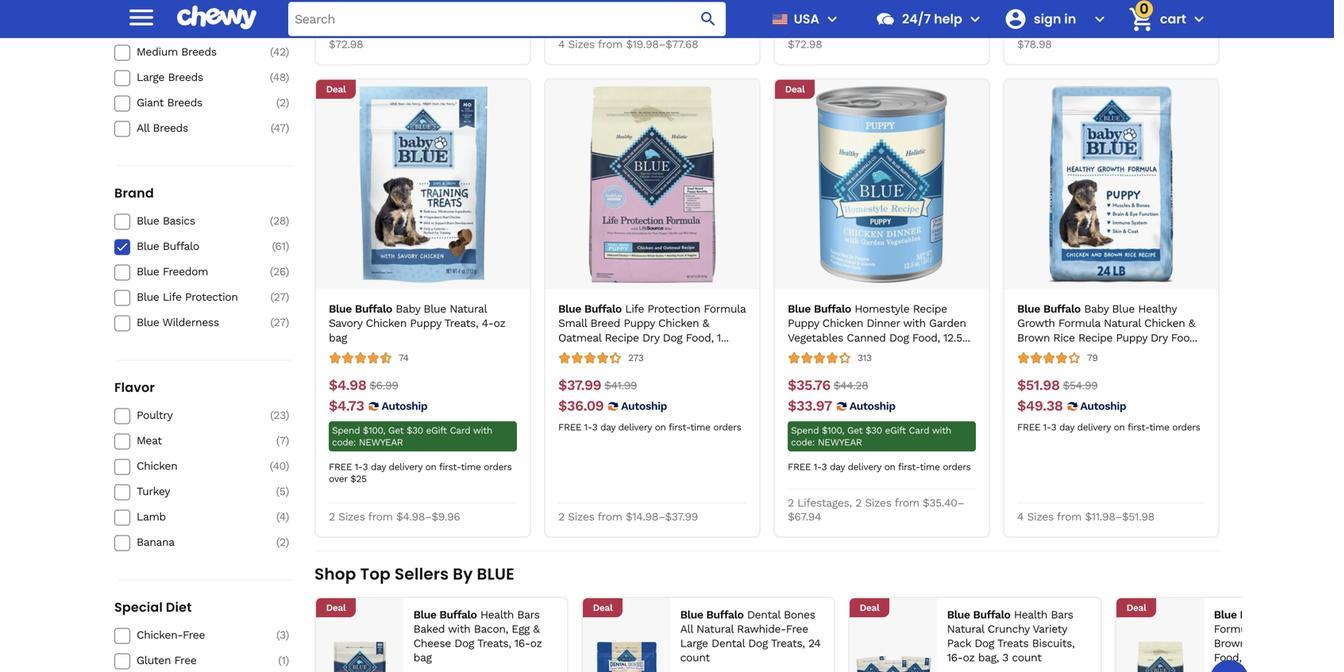 Task type: vqa. For each thing, say whether or not it's contained in the screenshot.


Task type: locate. For each thing, give the bounding box(es) containing it.
4 autoship from the left
[[1080, 400, 1126, 413]]

1- down the $49.38 text field
[[1043, 422, 1051, 433]]

bars up 'variety'
[[1051, 609, 1073, 622]]

blue buffalo life protection formula adult chicken & brown rice recipe dry dog food, 30-lb bag image
[[1123, 642, 1198, 673]]

1 horizontal spatial bag
[[413, 652, 432, 665]]

breeds down medium breeds link
[[168, 71, 203, 84]]

blue buffalo for health bars natural crunchy variety pack dog treats biscuits, 16-oz bag, 3 count
[[947, 609, 1011, 622]]

free down chicken-free link
[[174, 654, 197, 667]]

( for blue basics
[[270, 214, 273, 227]]

0 horizontal spatial all
[[137, 121, 149, 135]]

free 1-3 day delivery on first-time orders
[[558, 422, 741, 433], [1017, 422, 1200, 433], [788, 462, 971, 473]]

chewy home image
[[177, 0, 257, 35]]

1 vertical spatial large
[[680, 637, 708, 650]]

24
[[808, 637, 821, 650]]

1- up $67.94
[[814, 462, 822, 473]]

$100, down the $4.73 text box
[[363, 425, 385, 436]]

1 horizontal spatial oz
[[530, 637, 542, 650]]

1 horizontal spatial get
[[847, 425, 863, 436]]

( 2 ) for banana
[[276, 536, 289, 549]]

1 horizontal spatial dental
[[747, 609, 780, 622]]

day down the $36.09 text box
[[600, 422, 615, 433]]

0 horizontal spatial 16-
[[514, 637, 530, 650]]

dry left foo...
[[1151, 331, 1168, 345]]

$41.99 text field
[[604, 377, 637, 395]]

breeds down small breeds link
[[181, 45, 217, 58]]

& inside baby blue healthy growth formula natural chicken & brown rice recipe puppy dry foo...
[[1189, 317, 1195, 330]]

1 horizontal spatial protection
[[648, 303, 700, 316]]

0 horizontal spatial egift
[[426, 425, 447, 436]]

3 down treats
[[1003, 652, 1009, 665]]

0 horizontal spatial oz
[[494, 317, 505, 330]]

bars inside health bars natural crunchy variety pack dog treats biscuits, 16-oz bag, 3 count
[[1051, 609, 1073, 622]]

0 horizontal spatial health
[[480, 609, 514, 622]]

large inside dental bones all natural rawhide-free large dental dog treats, 24 count
[[680, 637, 708, 650]]

free
[[786, 623, 808, 636], [183, 629, 205, 642], [174, 654, 197, 667]]

1 horizontal spatial small
[[558, 317, 587, 330]]

11 ) from the top
[[286, 409, 289, 422]]

1 baby from the left
[[396, 303, 420, 316]]

baby up 79
[[1084, 303, 1109, 316]]

baby
[[396, 303, 420, 316], [1084, 303, 1109, 316]]

( 2 ) for giant breeds
[[276, 96, 289, 109]]

( 5 )
[[276, 485, 289, 498]]

count inside health bars natural crunchy variety pack dog treats biscuits, 16-oz bag, 3 count
[[1012, 652, 1042, 665]]

( for banana
[[276, 536, 280, 549]]

deal for life protec
[[1127, 603, 1146, 614]]

2 horizontal spatial &
[[1189, 317, 1195, 330]]

poultry
[[137, 409, 173, 422]]

1 horizontal spatial $100,
[[822, 425, 844, 436]]

1 vertical spatial ( 2 )
[[276, 536, 289, 549]]

0 horizontal spatial get
[[388, 425, 404, 436]]

3 ) from the top
[[286, 71, 289, 84]]

1 horizontal spatial all
[[680, 623, 693, 636]]

bars for health bars natural crunchy variety pack dog treats biscuits, 16-oz bag, 3 count
[[1051, 609, 1073, 622]]

2 card from the left
[[909, 425, 929, 436]]

chicken up canned
[[823, 317, 863, 330]]

( 40 )
[[270, 460, 289, 473]]

1 vertical spatial 47
[[274, 121, 286, 135]]

usa button
[[766, 0, 842, 38]]

large breeds
[[137, 71, 203, 84]]

natural up pack at the bottom of page
[[947, 623, 984, 636]]

1 code: from the left
[[332, 437, 356, 448]]

blue buffalo up crunchy
[[947, 609, 1011, 622]]

7 ) from the top
[[286, 240, 289, 253]]

bag inside baby blue natural savory chicken puppy treats, 4-oz bag
[[329, 331, 347, 345]]

puppy right "breed"
[[624, 317, 655, 330]]

code: for $4.73
[[332, 437, 356, 448]]

count
[[680, 652, 710, 665], [1012, 652, 1042, 665]]

16- down egg
[[514, 637, 530, 650]]

) for medium breeds
[[286, 45, 289, 58]]

1 vertical spatial dental
[[712, 637, 745, 650]]

1 horizontal spatial count
[[1012, 652, 1042, 665]]

1 horizontal spatial spend $100, get $30 egift card with code: newyear
[[791, 425, 951, 448]]

buffalo up rice at the right of the page
[[1043, 303, 1081, 316]]

) for poultry
[[286, 409, 289, 422]]

chicken-free
[[137, 629, 205, 642]]

baby up 74
[[396, 303, 420, 316]]

all
[[137, 121, 149, 135], [680, 623, 693, 636]]

health inside the "health bars baked with bacon, egg & cheese dog treats, 16-oz bag"
[[480, 609, 514, 622]]

1 newyear from the left
[[359, 437, 403, 448]]

buffalo up vegetables
[[814, 303, 851, 316]]

9 ) from the top
[[286, 291, 289, 304]]

1 horizontal spatial flavors,
[[797, 24, 837, 37]]

$100, for $33.97
[[822, 425, 844, 436]]

1 horizontal spatial egift
[[885, 425, 906, 436]]

all down giant
[[137, 121, 149, 135]]

1 egift from the left
[[426, 425, 447, 436]]

recipe down "breed"
[[605, 331, 639, 345]]

2 code: from the left
[[791, 437, 815, 448]]

autoship
[[382, 400, 428, 413], [621, 400, 667, 413], [850, 400, 896, 413], [1080, 400, 1126, 413]]

1 horizontal spatial $72.98
[[788, 38, 822, 51]]

life protec
[[1214, 609, 1334, 665]]

1 horizontal spatial &
[[703, 317, 709, 330]]

1 autoship from the left
[[382, 400, 428, 413]]

$37.99
[[558, 377, 601, 394]]

sizes inside 2 lifestages, 4 sizes from $37.99– $78.98
[[1095, 24, 1121, 37]]

blue buffalo down blue basics
[[137, 240, 199, 253]]

0 horizontal spatial formula
[[704, 303, 746, 316]]

0 vertical spatial 47
[[274, 20, 286, 33]]

list
[[315, 597, 1334, 673]]

bars up egg
[[517, 609, 540, 622]]

basics
[[163, 214, 195, 227]]

bars inside the "health bars baked with bacon, egg & cheese dog treats, 16-oz bag"
[[517, 609, 540, 622]]

( 1 )
[[278, 654, 289, 667]]

dog inside the "health bars baked with bacon, egg & cheese dog treats, 16-oz bag"
[[455, 637, 474, 650]]

17 ) from the top
[[286, 629, 289, 642]]

1 card from the left
[[450, 425, 470, 436]]

blue buffalo link
[[137, 239, 249, 254]]

chicken inside baby blue natural savory chicken puppy treats, 4-oz bag
[[366, 317, 407, 330]]

1 horizontal spatial spend
[[791, 425, 819, 436]]

diet
[[166, 599, 192, 617]]

recipe
[[913, 303, 947, 316], [605, 331, 639, 345], [1079, 331, 1113, 345]]

2 spend from the left
[[791, 425, 819, 436]]

puppy up vegetables
[[788, 317, 819, 330]]

0 horizontal spatial 2 flavors, 4 sizes from $14.63– $72.98
[[329, 24, 488, 51]]

6 ) from the top
[[286, 214, 289, 227]]

2 inside 2 lifestages, 4 sizes from $37.99– $78.98
[[1017, 24, 1024, 37]]

1 ( 27 ) from the top
[[270, 291, 289, 304]]

1 horizontal spatial recipe
[[913, 303, 947, 316]]

2 $100, from the left
[[822, 425, 844, 436]]

natural inside dental bones all natural rawhide-free large dental dog treats, 24 count
[[697, 623, 734, 636]]

1 horizontal spatial health
[[1014, 609, 1048, 622]]

homestyle recipe puppy chicken dinner with garden vegetables canned dog food, 12.5...
[[788, 303, 970, 345]]

1 $72.98 from the left
[[329, 38, 363, 51]]

count inside dental bones all natural rawhide-free large dental dog treats, 24 count
[[680, 652, 710, 665]]

1 horizontal spatial large
[[680, 637, 708, 650]]

1 vertical spatial formula
[[1059, 317, 1101, 330]]

cart link
[[1122, 0, 1187, 38]]

1 horizontal spatial life
[[625, 303, 644, 316]]

blue freedom link
[[137, 265, 249, 279]]

small up medium
[[137, 20, 165, 33]]

health inside health bars natural crunchy variety pack dog treats biscuits, 16-oz bag, 3 count
[[1014, 609, 1048, 622]]

card for $4.73
[[450, 425, 470, 436]]

0 horizontal spatial recipe
[[605, 331, 639, 345]]

free up gluten free link
[[183, 629, 205, 642]]

formula inside baby blue healthy growth formula natural chicken & brown rice recipe puppy dry foo...
[[1059, 317, 1101, 330]]

2 dry from the left
[[1151, 331, 1168, 345]]

bars
[[517, 609, 540, 622], [1051, 609, 1073, 622]]

dental down rawhide-
[[712, 637, 745, 650]]

0 vertical spatial 16-
[[514, 637, 530, 650]]

chicken down healthy
[[1144, 317, 1185, 330]]

2 horizontal spatial recipe
[[1079, 331, 1113, 345]]

0 vertical spatial ( 27 )
[[270, 291, 289, 304]]

treats,
[[444, 317, 478, 330], [477, 637, 511, 650], [771, 637, 805, 650]]

Product search field
[[288, 2, 726, 36]]

0 horizontal spatial spend $100, get $30 egift card with code: newyear
[[332, 425, 492, 448]]

2 get from the left
[[847, 425, 863, 436]]

autoship down $44.28 text field
[[850, 400, 896, 413]]

2 $14.63– from the left
[[908, 24, 947, 37]]

( for medium breeds
[[270, 45, 273, 58]]

oz
[[494, 317, 505, 330], [530, 637, 542, 650], [963, 652, 975, 665]]

1 horizontal spatial 16-
[[947, 652, 963, 665]]

treats, for dental bones all natural rawhide-free large dental dog treats, 24 count
[[771, 637, 805, 650]]

spend $100, get $30 egift card with code: newyear for $4.73
[[332, 425, 492, 448]]

0 horizontal spatial baby
[[396, 303, 420, 316]]

blue inside baby blue natural savory chicken puppy treats, 4-oz bag
[[424, 303, 446, 316]]

( 26 )
[[270, 265, 289, 278]]

deal
[[326, 84, 346, 95], [785, 84, 805, 95], [326, 603, 346, 614], [593, 603, 613, 614], [860, 603, 880, 614], [1127, 603, 1146, 614]]

1 vertical spatial 27
[[274, 316, 286, 329]]

1 vertical spatial small
[[558, 317, 587, 330]]

breed
[[591, 317, 620, 330]]

freedom
[[163, 265, 208, 278]]

spend for $4.73
[[332, 425, 360, 436]]

0 horizontal spatial flavors,
[[338, 24, 378, 37]]

3 inside health bars natural crunchy variety pack dog treats biscuits, 16-oz bag, 3 count
[[1003, 652, 1009, 665]]

16- down pack at the bottom of page
[[947, 652, 963, 665]]

blue buffalo up savory
[[329, 303, 392, 316]]

health up "bacon,"
[[480, 609, 514, 622]]

delivery up 2 lifestages, 2 sizes from $35.40– $67.94
[[848, 462, 881, 473]]

2 bars from the left
[[1051, 609, 1073, 622]]

breeds down the giant breeds
[[153, 121, 188, 135]]

$37.99 text field
[[558, 377, 601, 395]]

2 horizontal spatial free 1-3 day delivery on first-time orders
[[1017, 422, 1200, 433]]

16-
[[514, 637, 530, 650], [947, 652, 963, 665]]

treats, left 4-
[[444, 317, 478, 330]]

free down "bones"
[[786, 623, 808, 636]]

lifestages, for $67.94
[[797, 497, 852, 510]]

$14.63–
[[449, 24, 488, 37], [908, 24, 947, 37]]

with
[[903, 317, 926, 330], [473, 425, 492, 436], [932, 425, 951, 436], [448, 623, 471, 636]]

1 horizontal spatial bars
[[1051, 609, 1073, 622]]

baby inside baby blue healthy growth formula natural chicken & brown rice recipe puppy dry foo...
[[1084, 303, 1109, 316]]

breeds for all breeds
[[153, 121, 188, 135]]

1 horizontal spatial dry
[[1151, 331, 1168, 345]]

egift
[[426, 425, 447, 436], [885, 425, 906, 436]]

pack
[[947, 637, 971, 650]]

3 down the $49.38 text field
[[1051, 422, 1056, 433]]

13 ) from the top
[[286, 460, 289, 473]]

12 ) from the top
[[286, 434, 289, 447]]

2 horizontal spatial life
[[1281, 609, 1300, 622]]

free 1-3 day delivery on first-time orders for $49.38
[[1017, 422, 1200, 433]]

natural inside health bars natural crunchy variety pack dog treats biscuits, 16-oz bag, 3 count
[[947, 623, 984, 636]]

formula up rice at the right of the page
[[1059, 317, 1101, 330]]

count down treats
[[1012, 652, 1042, 665]]

blue buffalo up rawhide-
[[680, 609, 744, 622]]

large right blue buffalo dental bones all natural rawhide-free large dental dog treats, 24 count "image"
[[680, 637, 708, 650]]

with up free 1-3 day delivery on first-time orders over $25 on the bottom
[[473, 425, 492, 436]]

bag down cheese
[[413, 652, 432, 665]]

buffalo for life protection formula small breed puppy chicken & oatmeal recipe dry dog food, 1...
[[584, 303, 622, 316]]

buffalo up baked at bottom left
[[440, 609, 477, 622]]

buffalo up rawhide-
[[706, 609, 744, 622]]

3 down $33.97 text field
[[822, 462, 827, 473]]

0 horizontal spatial food,
[[686, 331, 714, 345]]

1 horizontal spatial 2 flavors, 4 sizes from $14.63– $72.98
[[788, 24, 947, 51]]

1 vertical spatial 16-
[[947, 652, 963, 665]]

spend $100, get $30 egift card with code: newyear
[[332, 425, 492, 448], [791, 425, 951, 448]]

menu image
[[823, 10, 842, 29]]

2 vertical spatial oz
[[963, 652, 975, 665]]

code: down the $4.73 text box
[[332, 437, 356, 448]]

free 1-3 day delivery on first-time orders over $25
[[329, 462, 512, 485]]

0 horizontal spatial $14.63–
[[449, 24, 488, 37]]

delivery
[[618, 422, 652, 433], [1077, 422, 1111, 433], [389, 462, 422, 473], [848, 462, 881, 473]]

lifestages,
[[1027, 24, 1082, 37], [797, 497, 852, 510]]

buffalo left protec
[[1240, 609, 1277, 622]]

lifestages, inside 2 lifestages, 2 sizes from $35.40– $67.94
[[797, 497, 852, 510]]

1 count from the left
[[680, 652, 710, 665]]

28
[[273, 214, 286, 227]]

1 horizontal spatial card
[[909, 425, 929, 436]]

blue inside "link"
[[137, 214, 159, 227]]

0 horizontal spatial count
[[680, 652, 710, 665]]

2 health from the left
[[1014, 609, 1048, 622]]

blue buffalo for life protec
[[1214, 609, 1277, 622]]

free 1-3 day delivery on first-time orders for $36.09
[[558, 422, 741, 433]]

2 newyear from the left
[[818, 437, 862, 448]]

1 food, from the left
[[686, 331, 714, 345]]

0 horizontal spatial bars
[[517, 609, 540, 622]]

$30
[[407, 425, 423, 436], [866, 425, 882, 436]]

27
[[274, 291, 286, 304], [274, 316, 286, 329]]

0 vertical spatial small
[[137, 20, 165, 33]]

bag down savory
[[329, 331, 347, 345]]

( for blue wilderness
[[270, 316, 274, 329]]

& inside "life protection formula small breed puppy chicken & oatmeal recipe dry dog food, 1..."
[[703, 317, 709, 330]]

0 horizontal spatial large
[[137, 71, 164, 84]]

0 horizontal spatial lifestages,
[[797, 497, 852, 510]]

2 spend $100, get $30 egift card with code: newyear from the left
[[791, 425, 951, 448]]

) for large breeds
[[286, 71, 289, 84]]

0 vertical spatial dental
[[747, 609, 780, 622]]

2 2 flavors, 4 sizes from $14.63– $72.98 from the left
[[788, 24, 947, 51]]

blue buffalo for life protection formula small breed puppy chicken & oatmeal recipe dry dog food, 1...
[[558, 303, 622, 316]]

) for giant breeds
[[286, 96, 289, 109]]

0 horizontal spatial free 1-3 day delivery on first-time orders
[[558, 422, 741, 433]]

1- inside free 1-3 day delivery on first-time orders over $25
[[355, 462, 363, 473]]

1 horizontal spatial food,
[[912, 331, 940, 345]]

0 horizontal spatial &
[[533, 623, 540, 636]]

) for blue basics
[[286, 214, 289, 227]]

chicken
[[366, 317, 407, 330], [658, 317, 699, 330], [823, 317, 863, 330], [1144, 317, 1185, 330], [137, 460, 177, 473]]

12.5...
[[943, 331, 970, 345]]

0 horizontal spatial spend
[[332, 425, 360, 436]]

blue buffalo homestyle recipe puppy chicken dinner with garden vegetables canned dog food, 12.5-oz, case of 12 image
[[784, 86, 980, 283]]

lamb link
[[137, 510, 249, 525]]

0 vertical spatial formula
[[704, 303, 746, 316]]

natural left rawhide-
[[697, 623, 734, 636]]

18 ) from the top
[[286, 654, 289, 667]]

0 vertical spatial 27
[[274, 291, 286, 304]]

0 horizontal spatial newyear
[[359, 437, 403, 448]]

deal for health bars natural crunchy variety pack dog treats biscuits, 16-oz bag, 3 count
[[860, 603, 880, 614]]

0 horizontal spatial $30
[[407, 425, 423, 436]]

1 vertical spatial lifestages,
[[797, 497, 852, 510]]

1 $30 from the left
[[407, 425, 423, 436]]

2 ( 27 ) from the top
[[270, 316, 289, 329]]

( for large breeds
[[270, 71, 273, 84]]

5 ) from the top
[[286, 121, 289, 135]]

1 dry from the left
[[642, 331, 659, 345]]

baby for $4.98
[[396, 303, 420, 316]]

free 1-3 day delivery on first-time orders down $41.99 text box
[[558, 422, 741, 433]]

$72.98
[[329, 38, 363, 51], [788, 38, 822, 51]]

health
[[480, 609, 514, 622], [1014, 609, 1048, 622]]

delivery inside free 1-3 day delivery on first-time orders over $25
[[389, 462, 422, 473]]

0 horizontal spatial $72.98
[[329, 38, 363, 51]]

life down blue freedom
[[163, 291, 182, 304]]

code:
[[332, 437, 356, 448], [791, 437, 815, 448]]

day inside free 1-3 day delivery on first-time orders over $25
[[371, 462, 386, 473]]

puppy inside baby blue natural savory chicken puppy treats, 4-oz bag
[[410, 317, 441, 330]]

blue life protection link
[[137, 290, 249, 305]]

lifestages, inside 2 lifestages, 4 sizes from $37.99– $78.98
[[1027, 24, 1082, 37]]

spend down $33.97 text field
[[791, 425, 819, 436]]

submit search image
[[699, 10, 718, 29]]

blue
[[477, 563, 515, 586]]

blue buffalo up baked at bottom left
[[413, 609, 477, 622]]

newyear down $33.97 text field
[[818, 437, 862, 448]]

from
[[421, 24, 445, 37], [880, 24, 904, 37], [1125, 24, 1149, 37], [598, 38, 623, 51], [895, 497, 919, 510], [368, 510, 393, 524], [598, 510, 622, 524], [1057, 510, 1082, 524]]

1 spend from the left
[[332, 425, 360, 436]]

buffalo up crunchy
[[973, 609, 1011, 622]]

) for gluten free
[[286, 654, 289, 667]]

turkey link
[[137, 485, 249, 499]]

puppy down healthy
[[1116, 331, 1147, 345]]

breeds for large breeds
[[168, 71, 203, 84]]

small inside "life protection formula small breed puppy chicken & oatmeal recipe dry dog food, 1..."
[[558, 317, 587, 330]]

small up the oatmeal
[[558, 317, 587, 330]]

26
[[273, 265, 286, 278]]

0 horizontal spatial bag
[[329, 331, 347, 345]]

treats, inside the "health bars baked with bacon, egg & cheese dog treats, 16-oz bag"
[[477, 637, 511, 650]]

day down the $49.38 text field
[[1059, 422, 1074, 433]]

items image
[[1127, 5, 1155, 33]]

$49.38
[[1017, 398, 1063, 414]]

1 vertical spatial ( 27 )
[[270, 316, 289, 329]]

small
[[137, 20, 165, 33], [558, 317, 587, 330]]

cheese
[[413, 637, 451, 650]]

delivery down $41.99 text box
[[618, 422, 652, 433]]

first-
[[669, 422, 690, 433], [1128, 422, 1150, 433], [439, 462, 461, 473], [898, 462, 920, 473]]

chicken up turkey
[[137, 460, 177, 473]]

1 horizontal spatial $30
[[866, 425, 882, 436]]

oz inside baby blue natural savory chicken puppy treats, 4-oz bag
[[494, 317, 505, 330]]

gluten free link
[[137, 654, 249, 668]]

free down the $49.38 text field
[[1017, 422, 1041, 433]]

2 food, from the left
[[912, 331, 940, 345]]

1 bars from the left
[[517, 609, 540, 622]]

1 vertical spatial bag
[[413, 652, 432, 665]]

breeds for small breeds
[[169, 20, 204, 33]]

help menu image
[[966, 10, 985, 29]]

8 ) from the top
[[286, 265, 289, 278]]

recipe up garden
[[913, 303, 947, 316]]

from inside 2 lifestages, 4 sizes from $37.99– $78.98
[[1125, 24, 1149, 37]]

puppy inside "life protection formula small breed puppy chicken & oatmeal recipe dry dog food, 1..."
[[624, 317, 655, 330]]

4 sizes from $11.98–$51.98
[[1017, 510, 1155, 524]]

2 count from the left
[[1012, 652, 1042, 665]]

formula up 1...
[[704, 303, 746, 316]]

blue buffalo up "breed"
[[558, 303, 622, 316]]

dental
[[747, 609, 780, 622], [712, 637, 745, 650]]

) for lamb
[[286, 511, 289, 524]]

life left protec
[[1281, 609, 1300, 622]]

( for blue life protection
[[270, 291, 274, 304]]

1 horizontal spatial code:
[[791, 437, 815, 448]]

2 lifestages, 4 sizes from $37.99– $78.98
[[1017, 24, 1193, 51]]

) for blue freedom
[[286, 265, 289, 278]]

deal for health bars baked with bacon, egg & cheese dog treats, 16-oz bag
[[326, 603, 346, 614]]

$44.28 text field
[[834, 377, 868, 395]]

treats, left 24 on the right bottom of the page
[[771, 637, 805, 650]]

$35.76 text field
[[788, 377, 831, 395]]

breeds up medium breeds link
[[169, 20, 204, 33]]

3 up $25
[[363, 462, 368, 473]]

dry up "273"
[[642, 331, 659, 345]]

0 horizontal spatial card
[[450, 425, 470, 436]]

cart
[[1160, 10, 1187, 28]]

16- inside health bars natural crunchy variety pack dog treats biscuits, 16-oz bag, 3 count
[[947, 652, 963, 665]]

get down $44.28 text field
[[847, 425, 863, 436]]

chicken-free link
[[137, 629, 249, 643]]

0 horizontal spatial dry
[[642, 331, 659, 345]]

breeds down large breeds link
[[167, 96, 202, 109]]

1- up $25
[[355, 462, 363, 473]]

$44.28
[[834, 379, 868, 392]]

1 horizontal spatial formula
[[1059, 317, 1101, 330]]

count right blue buffalo dental bones all natural rawhide-free large dental dog treats, 24 count "image"
[[680, 652, 710, 665]]

time
[[690, 422, 710, 433], [1150, 422, 1170, 433], [461, 462, 481, 473], [920, 462, 940, 473]]

1 ( 2 ) from the top
[[276, 96, 289, 109]]

2 autoship from the left
[[621, 400, 667, 413]]

1-
[[584, 422, 592, 433], [1043, 422, 1051, 433], [355, 462, 363, 473], [814, 462, 822, 473]]

1 horizontal spatial lifestages,
[[1027, 24, 1082, 37]]

$30 down $44.28 text field
[[866, 425, 882, 436]]

1 27 from the top
[[274, 291, 286, 304]]

2 flavors, 4 sizes from $14.63– $72.98
[[329, 24, 488, 51], [788, 24, 947, 51]]

( 2 ) up ( 47 )
[[276, 96, 289, 109]]

cart menu image
[[1190, 10, 1209, 29]]

0 horizontal spatial $100,
[[363, 425, 385, 436]]

14 ) from the top
[[286, 485, 289, 498]]

) for banana
[[286, 536, 289, 549]]

bones
[[784, 609, 815, 622]]

$35.40–
[[923, 497, 964, 510]]

dry inside baby blue healthy growth formula natural chicken & brown rice recipe puppy dry foo...
[[1151, 331, 1168, 345]]

1 horizontal spatial baby
[[1084, 303, 1109, 316]]

3 up 1
[[280, 629, 286, 642]]

0 vertical spatial ( 2 )
[[276, 96, 289, 109]]

10 ) from the top
[[286, 316, 289, 329]]

1 vertical spatial all
[[680, 623, 693, 636]]

buffalo up "breed"
[[584, 303, 622, 316]]

chicken inside baby blue healthy growth formula natural chicken & brown rice recipe puppy dry foo...
[[1144, 317, 1185, 330]]

( for blue buffalo
[[272, 240, 275, 253]]

1 spend $100, get $30 egift card with code: newyear from the left
[[332, 425, 492, 448]]

blue buffalo life protection formula small breed puppy chicken & oatmeal recipe dry dog food, 15-lb bag image
[[554, 86, 751, 283]]

card up free 1-3 day delivery on first-time orders over $25 on the bottom
[[450, 425, 470, 436]]

&
[[703, 317, 709, 330], [1189, 317, 1195, 330], [533, 623, 540, 636]]

buffalo up savory
[[355, 303, 392, 316]]

natural down healthy
[[1104, 317, 1141, 330]]

list containing blue buffalo
[[315, 597, 1334, 673]]

oz inside health bars natural crunchy variety pack dog treats biscuits, 16-oz bag, 3 count
[[963, 652, 975, 665]]

giant
[[137, 96, 164, 109]]

47 down ( 48 )
[[274, 121, 286, 135]]

2 ) from the top
[[286, 45, 289, 58]]

1 horizontal spatial free 1-3 day delivery on first-time orders
[[788, 462, 971, 473]]

1 horizontal spatial newyear
[[818, 437, 862, 448]]

dog down "bacon,"
[[455, 637, 474, 650]]

1 health from the left
[[480, 609, 514, 622]]

dog inside health bars natural crunchy variety pack dog treats biscuits, 16-oz bag, 3 count
[[975, 637, 994, 650]]

food, down garden
[[912, 331, 940, 345]]

0 vertical spatial oz
[[494, 317, 505, 330]]

0 horizontal spatial code:
[[332, 437, 356, 448]]

1 $100, from the left
[[363, 425, 385, 436]]

3 inside free 1-3 day delivery on first-time orders over $25
[[363, 462, 368, 473]]

3
[[592, 422, 597, 433], [1051, 422, 1056, 433], [363, 462, 368, 473], [822, 462, 827, 473], [280, 629, 286, 642], [1003, 652, 1009, 665]]

2 horizontal spatial oz
[[963, 652, 975, 665]]

health bars natural crunchy variety pack dog treats biscuits, 16-oz bag, 3 count
[[947, 609, 1075, 665]]

sign in link
[[997, 0, 1087, 38]]

life inside "life protection formula small breed puppy chicken & oatmeal recipe dry dog food, 1..."
[[625, 303, 644, 316]]

baby inside baby blue natural savory chicken puppy treats, 4-oz bag
[[396, 303, 420, 316]]

1 horizontal spatial $14.63–
[[908, 24, 947, 37]]

life
[[163, 291, 182, 304], [625, 303, 644, 316], [1281, 609, 1300, 622]]

2 ( 2 ) from the top
[[276, 536, 289, 549]]

( 2 ) down ( 4 )
[[276, 536, 289, 549]]

0 vertical spatial bag
[[329, 331, 347, 345]]

16 ) from the top
[[286, 536, 289, 549]]

blue buffalo for health bars baked with bacon, egg & cheese dog treats, 16-oz bag
[[413, 609, 477, 622]]

2 sizes from $14.98–$37.99
[[558, 510, 698, 524]]

1 2 flavors, 4 sizes from $14.63– $72.98 from the left
[[329, 24, 488, 51]]

life inside the "life protec"
[[1281, 609, 1300, 622]]

card up $35.40– on the right of page
[[909, 425, 929, 436]]

medium breeds link
[[137, 45, 249, 59]]

autoship down $54.99 text box at the right of the page
[[1080, 400, 1126, 413]]

1 get from the left
[[388, 425, 404, 436]]

chewy support image
[[875, 9, 896, 29]]

1 47 from the top
[[274, 20, 286, 33]]

over
[[329, 474, 348, 485]]

4 inside 2 lifestages, 4 sizes from $37.99– $78.98
[[1085, 24, 1091, 37]]

3 autoship from the left
[[850, 400, 896, 413]]

recipe up 79
[[1079, 331, 1113, 345]]

$11.98–$51.98
[[1085, 510, 1155, 524]]

15 ) from the top
[[286, 511, 289, 524]]

2 egift from the left
[[885, 425, 906, 436]]

4 ) from the top
[[286, 96, 289, 109]]

delivery up 2 sizes from $4.98–$9.96
[[389, 462, 422, 473]]

2 $30 from the left
[[866, 425, 882, 436]]

0 horizontal spatial small
[[137, 20, 165, 33]]

free up 'over'
[[329, 462, 352, 473]]

( 27 )
[[270, 291, 289, 304], [270, 316, 289, 329]]

treats, for health bars baked with bacon, egg & cheese dog treats, 16-oz bag
[[477, 637, 511, 650]]

2 sizes from $4.98–$9.96
[[329, 510, 460, 524]]

treats, inside dental bones all natural rawhide-free large dental dog treats, 24 count
[[771, 637, 805, 650]]

buffalo for baby blue healthy growth formula natural chicken & brown rice recipe puppy dry foo...
[[1043, 303, 1081, 316]]

0 vertical spatial all
[[137, 121, 149, 135]]

27 for blue life protection
[[274, 291, 286, 304]]

baby for $51.98
[[1084, 303, 1109, 316]]

puppy inside baby blue healthy growth formula natural chicken & brown rice recipe puppy dry foo...
[[1116, 331, 1147, 345]]

( for giant breeds
[[276, 96, 280, 109]]

1 $14.63– from the left
[[449, 24, 488, 37]]

2 27 from the top
[[274, 316, 286, 329]]

life up "273"
[[625, 303, 644, 316]]

1 vertical spatial oz
[[530, 637, 542, 650]]

natural
[[450, 303, 487, 316], [1104, 317, 1141, 330], [697, 623, 734, 636], [947, 623, 984, 636]]

dog down dinner
[[889, 331, 909, 345]]

2 baby from the left
[[1084, 303, 1109, 316]]

newyear up $25
[[359, 437, 403, 448]]

0 vertical spatial lifestages,
[[1027, 24, 1082, 37]]

dog left 1...
[[663, 331, 683, 345]]

free inside dental bones all natural rawhide-free large dental dog treats, 24 count
[[786, 623, 808, 636]]



Task type: describe. For each thing, give the bounding box(es) containing it.
1- down the $36.09 text box
[[584, 422, 592, 433]]

$4.98–$9.96
[[396, 510, 460, 524]]

( for turkey
[[276, 485, 279, 498]]

health for bacon,
[[480, 609, 514, 622]]

Search text field
[[288, 2, 726, 36]]

dog inside homestyle recipe puppy chicken dinner with garden vegetables canned dog food, 12.5...
[[889, 331, 909, 345]]

$49.38 text field
[[1017, 398, 1063, 415]]

$4.73
[[329, 398, 364, 414]]

$4.98
[[329, 377, 366, 394]]

free inside free 1-3 day delivery on first-time orders over $25
[[329, 462, 352, 473]]

$36.09 text field
[[558, 398, 604, 415]]

wilderness
[[162, 316, 219, 329]]

get for $33.97
[[847, 425, 863, 436]]

small breeds link
[[137, 19, 249, 34]]

( for lamb
[[276, 511, 279, 524]]

newyear for $4.73
[[359, 437, 403, 448]]

0 horizontal spatial protection
[[185, 291, 238, 304]]

chicken-
[[137, 629, 183, 642]]

giant breeds
[[137, 96, 202, 109]]

first- inside free 1-3 day delivery on first-time orders over $25
[[439, 462, 461, 473]]

food, inside homestyle recipe puppy chicken dinner with garden vegetables canned dog food, 12.5...
[[912, 331, 940, 345]]

lamb
[[137, 511, 166, 524]]

free for ( 3 )
[[183, 629, 205, 642]]

( for meat
[[276, 434, 280, 447]]

chicken inside homestyle recipe puppy chicken dinner with garden vegetables canned dog food, 12.5...
[[823, 317, 863, 330]]

breeds for giant breeds
[[167, 96, 202, 109]]

free up $67.94
[[788, 462, 811, 473]]

3 down the $36.09 text box
[[592, 422, 597, 433]]

healthy
[[1138, 303, 1177, 316]]

sign in
[[1034, 10, 1076, 28]]

buffalo for dental bones all natural rawhide-free large dental dog treats, 24 count
[[706, 609, 744, 622]]

time inside free 1-3 day delivery on first-time orders over $25
[[461, 462, 481, 473]]

16- inside the "health bars baked with bacon, egg & cheese dog treats, 16-oz bag"
[[514, 637, 530, 650]]

blue buffalo health bars natural crunchy variety pack dog treats biscuits, 16-oz bag, 3 count image
[[856, 642, 931, 673]]

blue inside baby blue healthy growth formula natural chicken & brown rice recipe puppy dry foo...
[[1112, 303, 1135, 316]]

health for variety
[[1014, 609, 1048, 622]]

natural inside baby blue healthy growth formula natural chicken & brown rice recipe puppy dry foo...
[[1104, 317, 1141, 330]]

breeds for medium breeds
[[181, 45, 217, 58]]

( 61 )
[[272, 240, 289, 253]]

$6.99
[[370, 379, 398, 392]]

giant breeds link
[[137, 96, 249, 110]]

blue life protection
[[137, 291, 238, 304]]

egift for $4.73
[[426, 425, 447, 436]]

) for blue life protection
[[286, 291, 289, 304]]

blue buffalo dental bones all natural rawhide-free large dental dog treats, 24 count image
[[589, 642, 664, 673]]

( 3 )
[[276, 629, 289, 642]]

blue buffalo for dental bones all natural rawhide-free large dental dog treats, 24 count
[[680, 609, 744, 622]]

$37.99–
[[1153, 24, 1193, 37]]

oatmeal
[[558, 331, 601, 345]]

life for life protection formula small breed puppy chicken & oatmeal recipe dry dog food, 1...
[[625, 303, 644, 316]]

turkey
[[137, 485, 170, 498]]

baby blue healthy growth formula natural chicken & brown rice recipe puppy dry foo...
[[1017, 303, 1197, 345]]

4 sizes from $19.98–$77.68
[[558, 38, 698, 51]]

food, inside "life protection formula small breed puppy chicken & oatmeal recipe dry dog food, 1..."
[[686, 331, 714, 345]]

$14.98–$37.99
[[626, 510, 698, 524]]

large breeds link
[[137, 70, 249, 85]]

code: for $33.97
[[791, 437, 815, 448]]

delivery down $54.99 text box at the right of the page
[[1077, 422, 1111, 433]]

from inside 2 lifestages, 2 sizes from $35.40– $67.94
[[895, 497, 919, 510]]

buffalo for health bars baked with bacon, egg & cheese dog treats, 16-oz bag
[[440, 609, 477, 622]]

health bars baked with bacon, egg & cheese dog treats, 16-oz bag
[[413, 609, 542, 665]]

formula inside "life protection formula small breed puppy chicken & oatmeal recipe dry dog food, 1..."
[[704, 303, 746, 316]]

$100, for $4.73
[[363, 425, 385, 436]]

blue buffalo for baby blue natural savory chicken puppy treats, 4-oz bag
[[329, 303, 392, 316]]

buffalo for baby blue natural savory chicken puppy treats, 4-oz bag
[[355, 303, 392, 316]]

48
[[273, 71, 286, 84]]

blue freedom
[[137, 265, 208, 278]]

1 ) from the top
[[286, 20, 289, 33]]

blue buffalo baby blue natural savory chicken puppy treats, 4-oz bag image
[[324, 86, 521, 283]]

7
[[280, 434, 286, 447]]

buffalo for health bars natural crunchy variety pack dog treats biscuits, 16-oz bag, 3 count
[[973, 609, 1011, 622]]

special diet
[[114, 599, 192, 617]]

chicken inside "life protection formula small breed puppy chicken & oatmeal recipe dry dog food, 1..."
[[658, 317, 699, 330]]

24/7
[[902, 10, 931, 28]]

newyear for $33.97
[[818, 437, 862, 448]]

growth
[[1017, 317, 1055, 330]]

& inside the "health bars baked with bacon, egg & cheese dog treats, 16-oz bag"
[[533, 623, 540, 636]]

dog inside dental bones all natural rawhide-free large dental dog treats, 24 count
[[748, 637, 768, 650]]

1 flavors, from the left
[[338, 24, 378, 37]]

dog inside "life protection formula small breed puppy chicken & oatmeal recipe dry dog food, 1..."
[[663, 331, 683, 345]]

) for chicken-free
[[286, 629, 289, 642]]

sign
[[1034, 10, 1061, 28]]

$4.98 text field
[[329, 377, 366, 395]]

treats, inside baby blue natural savory chicken puppy treats, 4-oz bag
[[444, 317, 478, 330]]

menu image
[[125, 1, 157, 33]]

canned
[[847, 331, 886, 345]]

with inside homestyle recipe puppy chicken dinner with garden vegetables canned dog food, 12.5...
[[903, 317, 926, 330]]

27 for blue wilderness
[[274, 316, 286, 329]]

recipe inside baby blue healthy growth formula natural chicken & brown rice recipe puppy dry foo...
[[1079, 331, 1113, 345]]

) for turkey
[[286, 485, 289, 498]]

24/7 help
[[902, 10, 962, 28]]

( 42 )
[[270, 45, 289, 58]]

1...
[[717, 331, 729, 345]]

help
[[934, 10, 962, 28]]

autoship for $33.97
[[850, 400, 896, 413]]

on inside free 1-3 day delivery on first-time orders over $25
[[425, 462, 436, 473]]

all breeds link
[[137, 121, 249, 135]]

buffalo for homestyle recipe puppy chicken dinner with garden vegetables canned dog food, 12.5...
[[814, 303, 851, 316]]

homestyle
[[855, 303, 910, 316]]

rice
[[1053, 331, 1075, 345]]

orders inside free 1-3 day delivery on first-time orders over $25
[[484, 462, 512, 473]]

) for meat
[[286, 434, 289, 447]]

( for blue freedom
[[270, 265, 273, 278]]

) for chicken
[[286, 460, 289, 473]]

biscuits,
[[1032, 637, 1075, 650]]

( 4 )
[[276, 511, 289, 524]]

) for blue wilderness
[[286, 316, 289, 329]]

bars for health bars baked with bacon, egg & cheese dog treats, 16-oz bag
[[517, 609, 540, 622]]

( 27 ) for blue life protection
[[270, 291, 289, 304]]

meat link
[[137, 434, 249, 448]]

all breeds
[[137, 121, 188, 135]]

medium breeds
[[137, 45, 217, 58]]

foo...
[[1171, 331, 1197, 345]]

recipe inside homestyle recipe puppy chicken dinner with garden vegetables canned dog food, 12.5...
[[913, 303, 947, 316]]

brand
[[114, 184, 154, 202]]

42
[[273, 45, 286, 58]]

oz inside the "health bars baked with bacon, egg & cheese dog treats, 16-oz bag"
[[530, 637, 542, 650]]

& for $37.99
[[703, 317, 709, 330]]

$30 for $33.97
[[866, 425, 882, 436]]

protec
[[1303, 609, 1334, 622]]

0 vertical spatial large
[[137, 71, 164, 84]]

1
[[282, 654, 286, 667]]

blue wilderness
[[137, 316, 219, 329]]

$54.99
[[1063, 379, 1098, 392]]

$51.98 $54.99
[[1017, 377, 1098, 394]]

crunchy
[[988, 623, 1030, 636]]

bacon,
[[474, 623, 508, 636]]

0 horizontal spatial life
[[163, 291, 182, 304]]

blue buffalo for baby blue healthy growth formula natural chicken & brown rice recipe puppy dry foo...
[[1017, 303, 1081, 316]]

& for $51.98
[[1189, 317, 1195, 330]]

$51.98 text field
[[1017, 377, 1060, 395]]

puppy inside homestyle recipe puppy chicken dinner with garden vegetables canned dog food, 12.5...
[[788, 317, 819, 330]]

lifestages, for $78.98
[[1027, 24, 1082, 37]]

deal for dental bones all natural rawhide-free large dental dog treats, 24 count
[[593, 603, 613, 614]]

$35.76
[[788, 377, 831, 394]]

273
[[628, 353, 644, 364]]

( for chicken
[[270, 460, 273, 473]]

5
[[279, 485, 286, 498]]

blue buffalo for homestyle recipe puppy chicken dinner with garden vegetables canned dog food, 12.5...
[[788, 303, 851, 316]]

dry inside "life protection formula small breed puppy chicken & oatmeal recipe dry dog food, 1..."
[[642, 331, 659, 345]]

61
[[275, 240, 286, 253]]

autoship for $49.38
[[1080, 400, 1126, 413]]

savory
[[329, 317, 362, 330]]

$4.73 text field
[[329, 398, 364, 415]]

$4.98 $6.99
[[329, 377, 398, 394]]

small inside small breeds link
[[137, 20, 165, 33]]

bag inside the "health bars baked with bacon, egg & cheese dog treats, 16-oz bag"
[[413, 652, 432, 665]]

) for blue buffalo
[[286, 240, 289, 253]]

autoship for $36.09
[[621, 400, 667, 413]]

life protection formula small breed puppy chicken & oatmeal recipe dry dog food, 1...
[[558, 303, 746, 345]]

all inside dental bones all natural rawhide-free large dental dog treats, 24 count
[[680, 623, 693, 636]]

shop
[[315, 563, 356, 586]]

( 48 )
[[270, 71, 289, 84]]

sizes inside 2 lifestages, 2 sizes from $35.40– $67.94
[[865, 497, 892, 510]]

chicken link
[[137, 459, 249, 474]]

( for chicken-free
[[276, 629, 280, 642]]

dinner
[[867, 317, 900, 330]]

buffalo for life protec
[[1240, 609, 1277, 622]]

free for ( 1 )
[[174, 654, 197, 667]]

free down the $36.09 text box
[[558, 422, 582, 433]]

banana link
[[137, 536, 249, 550]]

$30 for $4.73
[[407, 425, 423, 436]]

autoship for $4.73
[[382, 400, 428, 413]]

$78.98
[[1017, 38, 1052, 51]]

$67.94
[[788, 510, 821, 524]]

egg
[[512, 623, 530, 636]]

$37.99 $41.99
[[558, 377, 637, 394]]

$6.99 text field
[[370, 377, 398, 395]]

( 28 )
[[270, 214, 289, 227]]

23
[[274, 409, 286, 422]]

blue basics link
[[137, 214, 249, 228]]

blue buffalo baby blue healthy growth formula natural chicken & brown rice recipe puppy dry food, 24-lb bag image
[[1013, 86, 1210, 283]]

0 horizontal spatial dental
[[712, 637, 745, 650]]

( for gluten free
[[278, 654, 282, 667]]

2 flavors, from the left
[[797, 24, 837, 37]]

) for all breeds
[[286, 121, 289, 135]]

protection inside "life protection formula small breed puppy chicken & oatmeal recipe dry dog food, 1..."
[[648, 303, 700, 316]]

treats
[[997, 637, 1029, 650]]

rawhide-
[[737, 623, 786, 636]]

day up 2 lifestages, 2 sizes from $35.40– $67.94
[[830, 462, 845, 473]]

$33.97 text field
[[788, 398, 832, 415]]

shop top sellers by blue
[[315, 563, 515, 586]]

( 27 ) for blue wilderness
[[270, 316, 289, 329]]

with up $35.40– on the right of page
[[932, 425, 951, 436]]

2 47 from the top
[[274, 121, 286, 135]]

with inside the "health bars baked with bacon, egg & cheese dog treats, 16-oz bag"
[[448, 623, 471, 636]]

account menu image
[[1090, 10, 1109, 29]]

blue buffalo health bars baked with bacon, egg & cheese dog treats, 16-oz bag image
[[322, 642, 398, 673]]

in
[[1064, 10, 1076, 28]]

2 $72.98 from the left
[[788, 38, 822, 51]]

get for $4.73
[[388, 425, 404, 436]]

spend for $33.97
[[791, 425, 819, 436]]

life for life protec
[[1281, 609, 1300, 622]]

recipe inside "life protection formula small breed puppy chicken & oatmeal recipe dry dog food, 1..."
[[605, 331, 639, 345]]

vegetables
[[788, 331, 843, 345]]

egift for $33.97
[[885, 425, 906, 436]]

blue basics
[[137, 214, 195, 227]]

usa
[[794, 10, 820, 28]]

natural inside baby blue natural savory chicken puppy treats, 4-oz bag
[[450, 303, 487, 316]]

( for poultry
[[270, 409, 274, 422]]

( 23 )
[[270, 409, 289, 422]]

( 7 )
[[276, 434, 289, 447]]

medium
[[137, 45, 178, 58]]

$54.99 text field
[[1063, 377, 1098, 395]]

flavor
[[114, 379, 155, 397]]

( for all breeds
[[271, 121, 274, 135]]

buffalo down basics
[[163, 240, 199, 253]]

card for $33.97
[[909, 425, 929, 436]]



